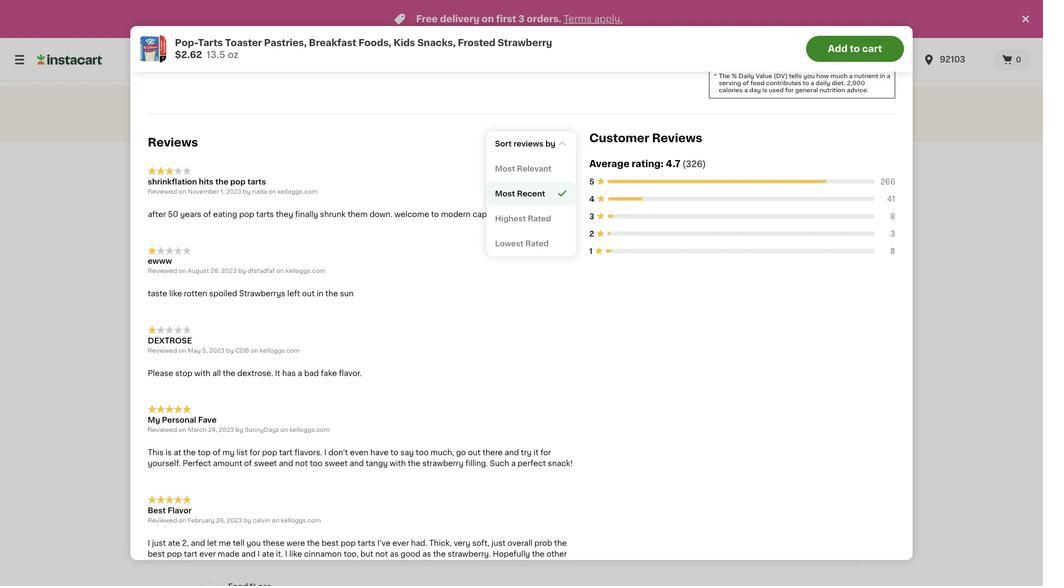 Task type: locate. For each thing, give the bounding box(es) containing it.
kelloggs.com
[[278, 189, 318, 195], [286, 269, 326, 275], [260, 348, 300, 354], [290, 428, 330, 434], [281, 518, 321, 524]]

tarts inside i just ate 2, and let me tell you these were the best pop tarts i've ever had. thick, very soft, just overall prob the best pop tart ever made and i ate it. i like cinnamon too, but not as good as the strawberry. hopefully the other ones in the box are as good as the one i just had because let me tell you it was pretty tasty.
[[358, 540, 376, 548]]

0 horizontal spatial it
[[423, 562, 428, 569]]

4 reviewed from the top
[[148, 428, 177, 434]]

nutrition
[[820, 87, 846, 93]]

3 reviewed from the top
[[148, 348, 177, 354]]

in inside * the % daily value (dv) tells you how much a nutrient in a serving of food contributes to a daily diet. 2,000 calories a day is used for general nutrition advice.
[[880, 73, 886, 79]]

1 horizontal spatial all
[[790, 203, 799, 211]]

1 reviewed from the top
[[148, 189, 177, 195]]

not inside this is at the top of my list for pop tart flavors. i don't even have to say too much, go out there and try it for yourself. perfect amount of sweet and not too sweet and tangy with the strawberry filling. such a perfect snack!
[[295, 461, 308, 468]]

them
[[348, 211, 368, 219]]

not down i've
[[375, 551, 388, 559]]

2023 inside ewww reviewed on august 28, 2023 by dfsfadfaf on kelloggs.com
[[221, 269, 237, 275]]

breakfast left foods,
[[309, 38, 357, 48]]

the up 1,
[[215, 178, 228, 186]]

0 vertical spatial you
[[804, 73, 815, 79]]

pastries,
[[264, 38, 307, 48]]

0 vertical spatial food
[[317, 507, 332, 513]]

1 vertical spatial me
[[379, 562, 391, 569]]

0 horizontal spatial out
[[302, 291, 315, 298]]

0 horizontal spatial not
[[295, 461, 308, 468]]

4%
[[881, 23, 891, 29]]

1 vertical spatial all
[[212, 370, 221, 378]]

tarts up prices
[[256, 211, 274, 219]]

ate left the 2,
[[168, 540, 180, 548]]

the inside shrinkflation hits the pop tarts reviewed on november 1, 2023 by nada on kelloggs.com
[[215, 178, 228, 186]]

for inside * the % daily value (dv) tells you how much a nutrient in a serving of food contributes to a daily diet. 2,000 calories a day is used for general nutrition advice.
[[786, 87, 794, 93]]

average
[[589, 159, 630, 169]]

1 vertical spatial 8
[[891, 248, 896, 255]]

reviewed down ewww at the top of page
[[148, 269, 177, 275]]

1 horizontal spatial tell
[[393, 562, 405, 569]]

for
[[786, 87, 794, 93], [249, 154, 273, 169], [250, 450, 260, 457], [541, 450, 551, 457]]

1 vertical spatial is
[[166, 450, 172, 457]]

nada
[[252, 189, 267, 195]]

chef boyardee spaghetti and meatballs canned food
[[198, 507, 253, 539]]

recent down "most relevant" button on the top
[[517, 190, 545, 198]]

most up most relevant
[[504, 139, 524, 147]]

food up rectangle
[[317, 507, 332, 513]]

reviews
[[514, 140, 544, 148]]

me down i've
[[379, 562, 391, 569]]

sweet down sunnydayz
[[254, 461, 277, 468]]

it inside this is at the top of my list for pop tart flavors. i don't even have to say too much, go out there and try it for yourself. perfect amount of sweet and not too sweet and tangy with the strawberry filling. such a perfect snack!
[[534, 450, 539, 457]]

kelloggs.com inside dextrose reviewed on may 5, 2023 by cdb on kelloggs.com
[[260, 348, 300, 354]]

let down but
[[367, 562, 377, 569]]

by up canned
[[244, 518, 251, 524]]

5
[[589, 178, 595, 186]]

just up hopefully
[[492, 540, 506, 548]]

2 horizontal spatial in
[[880, 73, 886, 79]]

1 vertical spatial with
[[390, 461, 406, 468]]

0 horizontal spatial me
[[219, 540, 231, 548]]

1 vertical spatial good
[[233, 562, 252, 569]]

0 horizontal spatial is
[[166, 450, 172, 457]]

8 for 3
[[891, 213, 896, 221]]

rated for lowest rated
[[526, 240, 549, 248]]

1 horizontal spatial it
[[534, 450, 539, 457]]

gourmet food containers rectangle 2pk 25.5oz image
[[276, 431, 346, 501]]

the up other on the bottom of the page
[[554, 540, 567, 548]]

by right reviews
[[546, 140, 556, 148]]

most up capitalism
[[495, 190, 515, 198]]

1 horizontal spatial with
[[390, 461, 406, 468]]

breakfast inside kellogg's eggo frozen waffles, frozen breakfast, breakfast food, buttermilk
[[227, 332, 255, 338]]

1 vertical spatial tell
[[393, 562, 405, 569]]

ones
[[148, 562, 167, 569]]

0 horizontal spatial in
[[169, 562, 175, 569]]

kellogg's eggo frozen waffles, frozen breakfast, breakfast food, blueberry image
[[532, 239, 602, 309]]

0 vertical spatial most
[[504, 139, 524, 147]]

with down say
[[390, 461, 406, 468]]

breakfast inside pop-tarts toaster pastries, breakfast foods, kids snacks, frosted strawberry $2.62 13.5 oz
[[309, 38, 357, 48]]

by inside ewww reviewed on august 28, 2023 by dfsfadfaf on kelloggs.com
[[238, 269, 246, 275]]

much,
[[431, 450, 454, 457]]

2 pop-tarts toaster pastries, breakfast foods, kids snacks, frosted strawberry image from the left
[[617, 239, 687, 309]]

chef boyardee spaghetti and meatballs canned food image
[[190, 431, 260, 501]]

let
[[207, 540, 217, 548], [367, 562, 377, 569]]

bad
[[304, 370, 319, 378]]

2023 inside shrinkflation hits the pop tarts reviewed on november 1, 2023 by nada on kelloggs.com
[[226, 189, 242, 195]]

the down say
[[408, 461, 421, 468]]

you down had. at bottom left
[[407, 562, 421, 569]]

1 horizontal spatial breakfast
[[309, 38, 357, 48]]

1 vertical spatial frozen
[[228, 324, 248, 330]]

yourself.
[[148, 461, 181, 468]]

1 horizontal spatial best
[[322, 540, 339, 548]]

kellogg's eggo frozen waffles, frozen breakfast, breakfast food, buttermilk image
[[190, 239, 260, 309]]

0 horizontal spatial breakfast
[[227, 332, 255, 338]]

with right the stop
[[194, 370, 211, 378]]

breakfast,
[[195, 332, 225, 338]]

1 vertical spatial 3
[[589, 213, 594, 221]]

rectangle
[[313, 515, 343, 521]]

1 vertical spatial in
[[317, 291, 324, 298]]

2 reviewed from the top
[[148, 269, 177, 275]]

2 sweet from the left
[[325, 461, 348, 468]]

0 horizontal spatial all
[[212, 370, 221, 378]]

delivery
[[440, 14, 480, 24]]

0 horizontal spatial food
[[218, 533, 233, 539]]

all down dextrose reviewed on may 5, 2023 by cdb on kelloggs.com at the bottom left of the page
[[212, 370, 221, 378]]

ever right i've
[[393, 540, 409, 548]]

0 vertical spatial not
[[295, 461, 308, 468]]

the left box
[[177, 562, 190, 569]]

were
[[287, 540, 305, 548]]

food
[[751, 80, 765, 86]]

delivery
[[234, 211, 260, 216]]

tell left the was
[[393, 562, 405, 569]]

1 sweet from the left
[[254, 461, 277, 468]]

4.7
[[666, 159, 681, 169]]

1 horizontal spatial just
[[300, 562, 314, 569]]

0 horizontal spatial 3
[[519, 14, 525, 24]]

for down contributes
[[786, 87, 794, 93]]

on right sunnydayz
[[281, 428, 288, 434]]

with inside this is at the top of my list for pop tart flavors. i don't even have to say too much, go out there and try it for yourself. perfect amount of sweet and not too sweet and tangy with the strawberry filling. such a perfect snack!
[[390, 461, 406, 468]]

most recent button down "most relevant" button on the top
[[487, 182, 576, 206]]

1 horizontal spatial out
[[468, 450, 481, 457]]

1 vertical spatial food
[[218, 533, 233, 539]]

as down the these
[[254, 562, 263, 569]]

1 horizontal spatial pop-tarts toaster pastries, breakfast foods, kids snacks, frosted strawberry image
[[617, 239, 687, 309]]

0 vertical spatial it
[[534, 450, 539, 457]]

a right nutrient
[[887, 73, 891, 79]]

ever
[[393, 540, 409, 548], [199, 551, 216, 559]]

1 vertical spatial let
[[367, 562, 377, 569]]

by left sunnydayz
[[236, 428, 243, 434]]

ever up are
[[199, 551, 216, 559]]

0 horizontal spatial sweet
[[254, 461, 277, 468]]

best up cinnamon
[[322, 540, 339, 548]]

february
[[188, 518, 215, 524]]

food4less show all 22 items element
[[228, 582, 769, 587]]

on left first
[[482, 14, 494, 24]]

1 horizontal spatial you
[[407, 562, 421, 569]]

1 horizontal spatial too
[[416, 450, 429, 457]]

a
[[849, 73, 853, 79], [887, 73, 891, 79], [811, 80, 815, 86], [745, 87, 748, 93], [298, 370, 302, 378], [511, 461, 516, 468]]

my
[[148, 417, 160, 425]]

1 horizontal spatial ever
[[393, 540, 409, 548]]

advice.
[[847, 87, 869, 93]]

cart
[[862, 44, 883, 54]]

too right say
[[416, 450, 429, 457]]

pop inside shrinkflation hits the pop tarts reviewed on november 1, 2023 by nada on kelloggs.com
[[230, 178, 246, 186]]

(dv)
[[774, 73, 788, 79]]

pop inside this is at the top of my list for pop tart flavors. i don't even have to say too much, go out there and try it for yourself. perfect amount of sweet and not too sweet and tangy with the strawberry filling. such a perfect snack!
[[262, 450, 277, 457]]

2 8 from the top
[[891, 248, 896, 255]]

canned
[[229, 524, 253, 530]]

0 horizontal spatial with
[[194, 370, 211, 378]]

2 horizontal spatial you
[[804, 73, 815, 79]]

sun
[[340, 291, 354, 298]]

a right such
[[511, 461, 516, 468]]

you left the these
[[247, 540, 261, 548]]

0 vertical spatial most recent
[[504, 139, 554, 147]]

0 horizontal spatial let
[[207, 540, 217, 548]]

good down had. at bottom left
[[401, 551, 421, 559]]

tart down the 2,
[[184, 551, 197, 559]]

dextrose
[[148, 338, 192, 345]]

1 vertical spatial most
[[495, 165, 515, 173]]

like right taste
[[169, 291, 182, 298]]

reviewed down best
[[148, 518, 177, 524]]

results
[[183, 154, 245, 169]]

you left how
[[804, 73, 815, 79]]

strawberry.
[[448, 551, 491, 559]]

8
[[891, 213, 896, 221], [891, 248, 896, 255]]

taste like rotten spoiled strawberrys left out in the sun
[[148, 291, 354, 298]]

1 vertical spatial out
[[468, 450, 481, 457]]

1 horizontal spatial food
[[317, 507, 332, 513]]

ate left it.
[[262, 551, 274, 559]]

by down the buttermilk
[[226, 348, 234, 354]]

boyardee
[[219, 507, 248, 513]]

1 horizontal spatial like
[[289, 551, 302, 559]]

i left don't at the left of the page
[[324, 450, 327, 457]]

delimex chicken & cheese large flour taquitos frozen food snacks image
[[446, 239, 516, 309]]

the
[[719, 73, 730, 79]]

of
[[743, 80, 749, 86], [203, 211, 211, 219], [213, 450, 221, 457], [244, 461, 252, 468]]

0 vertical spatial is
[[763, 87, 768, 93]]

reviewed down my
[[148, 428, 177, 434]]

by left the dfsfadfaf
[[238, 269, 246, 275]]

eggo
[[221, 315, 237, 321]]

filling.
[[466, 461, 488, 468]]

food
[[317, 507, 332, 513], [218, 533, 233, 539]]

2pk
[[294, 524, 305, 530]]

as down had. at bottom left
[[423, 551, 431, 559]]

0 vertical spatial 8
[[891, 213, 896, 221]]

3 right first
[[519, 14, 525, 24]]

kelloggs.com inside my personal fave reviewed on march 24, 2023 by sunnydayz on kelloggs.com
[[290, 428, 330, 434]]

prob
[[535, 540, 552, 548]]

1 vertical spatial tarts
[[256, 211, 274, 219]]

sweet
[[254, 461, 277, 468], [325, 461, 348, 468]]

fave
[[198, 417, 217, 425]]

0 horizontal spatial tell
[[233, 540, 245, 548]]

i
[[324, 450, 327, 457], [148, 540, 150, 548], [258, 551, 260, 559], [285, 551, 287, 559], [296, 562, 298, 569]]

a up 'general'
[[811, 80, 815, 86]]

most inside "most relevant" button
[[495, 165, 515, 173]]

1 horizontal spatial tart
[[279, 450, 293, 457]]

tart inside i just ate 2, and let me tell you these were the best pop tarts i've ever had. thick, very soft, just overall prob the best pop tart ever made and i ate it. i like cinnamon too, but not as good as the strawberry. hopefully the other ones in the box are as good as the one i just had because let me tell you it was pretty tasty.
[[184, 551, 197, 559]]

1 horizontal spatial not
[[375, 551, 388, 559]]

2 vertical spatial you
[[407, 562, 421, 569]]

to inside this is at the top of my list for pop tart flavors. i don't even have to say too much, go out there and try it for yourself. perfect amount of sweet and not too sweet and tangy with the strawberry filling. such a perfect snack!
[[391, 450, 399, 457]]

3
[[519, 14, 525, 24], [589, 213, 594, 221], [891, 230, 896, 238]]

after 50 years of eating pop tarts they finally shrunk them down. welcome to modern capitalism
[[148, 211, 512, 219]]

0 vertical spatial me
[[219, 540, 231, 548]]

1 vertical spatial not
[[375, 551, 388, 559]]

a left the day
[[745, 87, 748, 93]]

25.5oz
[[307, 524, 327, 530]]

strawberry
[[498, 38, 552, 48]]

on down shrinkflation
[[179, 189, 186, 195]]

best
[[148, 508, 166, 515]]

1 horizontal spatial is
[[763, 87, 768, 93]]

to inside * the % daily value (dv) tells you how much a nutrient in a serving of food contributes to a daily diet. 2,000 calories a day is used for general nutrition advice.
[[803, 80, 809, 86]]

2,
[[182, 540, 189, 548]]

reviewed down dextrose
[[148, 348, 177, 354]]

it right "try"
[[534, 450, 539, 457]]

2023 inside my personal fave reviewed on march 24, 2023 by sunnydayz on kelloggs.com
[[219, 428, 234, 434]]

recent
[[526, 139, 554, 147], [517, 190, 545, 198]]

1 vertical spatial like
[[289, 551, 302, 559]]

it
[[534, 450, 539, 457], [423, 562, 428, 569]]

1 vertical spatial too
[[310, 461, 323, 468]]

*
[[714, 73, 717, 79]]

most relevant button
[[487, 157, 576, 181]]

food inside the gourmet food containers rectangle 2pk 25.5oz
[[317, 507, 332, 513]]

i right one
[[296, 562, 298, 569]]

a up 2,000
[[849, 73, 853, 79]]

all left the "20+"
[[790, 203, 799, 211]]

for up nada
[[249, 154, 273, 169]]

tells
[[789, 73, 802, 79]]

breakfast
[[309, 38, 357, 48], [227, 332, 255, 338]]

most recent button
[[489, 134, 574, 152], [487, 182, 576, 206]]

is inside * the % daily value (dv) tells you how much a nutrient in a serving of food contributes to a daily diet. 2,000 calories a day is used for general nutrition advice.
[[763, 87, 768, 93]]

on right calvin
[[272, 518, 279, 524]]

0 horizontal spatial tart
[[184, 551, 197, 559]]

box
[[192, 562, 206, 569]]

2 vertical spatial tarts
[[358, 540, 376, 548]]

1 vertical spatial most recent button
[[487, 182, 576, 206]]

0 vertical spatial good
[[401, 551, 421, 559]]

0 vertical spatial 3
[[519, 14, 525, 24]]

28,
[[211, 269, 220, 275]]

3 down "41"
[[891, 230, 896, 238]]

0 horizontal spatial you
[[247, 540, 261, 548]]

frozen down eggo
[[228, 324, 248, 330]]

rated
[[528, 215, 551, 223], [526, 240, 549, 248]]

1
[[589, 248, 593, 255]]

kelloggs.com inside ewww reviewed on august 28, 2023 by dfsfadfaf on kelloggs.com
[[286, 269, 326, 275]]

frozen right eggo
[[238, 315, 258, 321]]

in right ones
[[169, 562, 175, 569]]

please stop with all the dextrose. it has a bad fake flavor.
[[148, 370, 362, 378]]

sugars
[[799, 45, 820, 51]]

1 pop-tarts toaster pastries, breakfast foods, kids snacks, frosted strawberry image from the left
[[276, 239, 346, 309]]

let down meatballs
[[207, 540, 217, 548]]

reviews
[[652, 133, 703, 144], [148, 137, 198, 149]]

the down prob
[[532, 551, 545, 559]]

to right add
[[850, 44, 860, 54]]

2 vertical spatial 3
[[891, 230, 896, 238]]

tarts up nada
[[248, 178, 266, 186]]

pop-tarts toaster pastries, breakfast foods, kids snacks, frosted strawberry image
[[276, 239, 346, 309], [617, 239, 687, 309]]

5 reviewed from the top
[[148, 518, 177, 524]]

3 inside limited time offer region
[[519, 14, 525, 24]]

rated for highest rated
[[528, 215, 551, 223]]

march
[[188, 428, 207, 434]]

and up canned
[[235, 515, 246, 521]]

2023 right 24,
[[219, 428, 234, 434]]

0 vertical spatial all
[[790, 203, 799, 211]]

0 horizontal spatial just
[[152, 540, 166, 548]]

general
[[796, 87, 818, 93]]

1 horizontal spatial in
[[317, 291, 324, 298]]

to up 'general'
[[803, 80, 809, 86]]

1 horizontal spatial good
[[401, 551, 421, 559]]

the left 'dextrose.'
[[223, 370, 235, 378]]

0 vertical spatial rated
[[528, 215, 551, 223]]

9lives wet cat food image
[[446, 431, 510, 494]]

out up filling. at the bottom left of the page
[[468, 450, 481, 457]]

tangy
[[366, 461, 388, 468]]

good down made
[[233, 562, 252, 569]]

foods,
[[359, 38, 392, 48]]

0 vertical spatial ate
[[168, 540, 180, 548]]

2023 up canned
[[227, 518, 242, 524]]

out inside this is at the top of my list for pop tart flavors. i don't even have to say too much, go out there and try it for yourself. perfect amount of sweet and not too sweet and tangy with the strawberry filling. such a perfect snack!
[[468, 450, 481, 457]]

is left at
[[166, 450, 172, 457]]

20+
[[800, 203, 815, 211]]

in-
[[231, 220, 239, 226]]

0 vertical spatial breakfast
[[309, 38, 357, 48]]

1g
[[764, 23, 770, 29]]

0 vertical spatial tarts
[[248, 178, 266, 186]]

view all 20+ items
[[769, 203, 839, 211]]

60%
[[876, 45, 891, 51]]

out right left
[[302, 291, 315, 298]]

highest rated
[[495, 215, 551, 223]]

0 horizontal spatial ate
[[168, 540, 180, 548]]

in-store prices
[[231, 220, 276, 226]]

3 up 2
[[589, 213, 594, 221]]

0 horizontal spatial like
[[169, 291, 182, 298]]

1 horizontal spatial 3
[[589, 213, 594, 221]]

2023 right 28,
[[221, 269, 237, 275]]

2 vertical spatial in
[[169, 562, 175, 569]]

tell
[[233, 540, 245, 548], [393, 562, 405, 569]]

1 8 from the top
[[891, 213, 896, 221]]

1 vertical spatial rated
[[526, 240, 549, 248]]

kelloggs.com up left
[[286, 269, 326, 275]]



Task type: describe. For each thing, give the bounding box(es) containing it.
the down thick,
[[433, 551, 446, 559]]

spaghetti
[[204, 515, 233, 521]]

0 vertical spatial let
[[207, 540, 217, 548]]

i inside this is at the top of my list for pop tart flavors. i don't even have to say too much, go out there and try it for yourself. perfect amount of sweet and not too sweet and tangy with the strawberry filling. such a perfect snack!
[[324, 450, 327, 457]]

kids
[[394, 38, 415, 48]]

gourmet
[[289, 507, 316, 513]]

walmart show all 22 items element
[[228, 190, 769, 200]]

for right list
[[250, 450, 260, 457]]

i just ate 2, and let me tell you these were the best pop tarts i've ever had. thick, very soft, just overall prob the best pop tart ever made and i ate it. i like cinnamon too, but not as good as the strawberry. hopefully the other ones in the box are as good as the one i just had because let me tell you it was pretty tasty.
[[148, 540, 567, 569]]

not inside i just ate 2, and let me tell you these were the best pop tarts i've ever had. thick, very soft, just overall prob the best pop tart ever made and i ate it. i like cinnamon too, but not as good as the strawberry. hopefully the other ones in the box are as good as the one i just had because let me tell you it was pretty tasty.
[[375, 551, 388, 559]]

kellogg's eggo frozen waffles, frozen breakfast, breakfast food, original image
[[702, 239, 772, 309]]

2 horizontal spatial just
[[492, 540, 506, 548]]

and down even
[[350, 461, 364, 468]]

the left sun
[[325, 291, 338, 298]]

0 vertical spatial recent
[[526, 139, 554, 147]]

perfect
[[518, 461, 546, 468]]

fake
[[321, 370, 337, 378]]

ewww reviewed on august 28, 2023 by dfsfadfaf on kelloggs.com
[[148, 258, 326, 275]]

pacific foods celery sticks image
[[361, 431, 431, 501]]

this
[[148, 450, 164, 457]]

kelloggs.com inside best flavor reviewed on february 26, 2023 by calvin on kelloggs.com
[[281, 518, 321, 524]]

highest rated button
[[487, 207, 576, 231]]

a inside this is at the top of my list for pop tart flavors. i don't even have to say too much, go out there and try it for yourself. perfect amount of sweet and not too sweet and tangy with the strawberry filling. such a perfect snack!
[[511, 461, 516, 468]]

food inside chef boyardee spaghetti and meatballs canned food
[[218, 533, 233, 539]]

by inside best flavor reviewed on february 26, 2023 by calvin on kelloggs.com
[[244, 518, 251, 524]]

one
[[280, 562, 294, 569]]

of left my
[[213, 450, 221, 457]]

personal
[[162, 417, 196, 425]]

you inside * the % daily value (dv) tells you how much a nutrient in a serving of food contributes to a daily diet. 2,000 calories a day is used for general nutrition advice.
[[804, 73, 815, 79]]

in inside i just ate 2, and let me tell you these were the best pop tarts i've ever had. thick, very soft, just overall prob the best pop tart ever made and i ate it. i like cinnamon too, but not as good as the strawberry. hopefully the other ones in the box are as good as the one i just had because let me tell you it was pretty tasty.
[[169, 562, 175, 569]]

1 vertical spatial you
[[247, 540, 261, 548]]

please
[[148, 370, 173, 378]]

to left eat
[[174, 44, 182, 51]]

bakersfield food coloring image
[[532, 431, 602, 501]]

13.5
[[206, 50, 225, 60]]

0 horizontal spatial good
[[233, 562, 252, 569]]

by inside button
[[546, 140, 556, 148]]

tart inside this is at the top of my list for pop tart flavors. i don't even have to say too much, go out there and try it for yourself. perfect amount of sweet and not too sweet and tangy with the strawberry filling. such a perfect snack!
[[279, 450, 293, 457]]

by inside dextrose reviewed on may 5, 2023 by cdb on kelloggs.com
[[226, 348, 234, 354]]

average rating: 4.7 (326)
[[589, 159, 706, 169]]

i up ones
[[148, 540, 150, 548]]

1 horizontal spatial let
[[367, 562, 377, 569]]

on down personal
[[179, 428, 186, 434]]

on right the dfsfadfaf
[[276, 269, 284, 275]]

chef boyardee spaghetti and meatballs canned food button
[[187, 430, 264, 539]]

pop-tarts toaster pastries, breakfast foods, kids snacks, frosted brown sugar cinnamon image
[[787, 239, 858, 309]]

24,
[[208, 428, 217, 434]]

0 vertical spatial too
[[416, 450, 429, 457]]

kellogg's eggo frozen waffles, frozen breakfast, breakfast food, buttermilk
[[192, 315, 258, 347]]

sort
[[495, 140, 512, 148]]

0 vertical spatial ever
[[393, 540, 409, 548]]

daily
[[739, 73, 754, 79]]

and right the 2,
[[191, 540, 205, 548]]

on left may
[[179, 348, 186, 354]]

buttermilk
[[219, 341, 250, 347]]

i left it.
[[258, 551, 260, 559]]

by inside shrinkflation hits the pop tarts reviewed on november 1, 2023 by nada on kelloggs.com
[[243, 189, 251, 195]]

2
[[589, 230, 594, 238]]

my
[[223, 450, 235, 457]]

free delivery on first 3 orders. terms apply.
[[416, 14, 623, 24]]

directions
[[148, 25, 189, 33]]

of right years
[[203, 211, 211, 219]]

a right has
[[298, 370, 302, 378]]

pretty
[[447, 562, 470, 569]]

and down sunnydayz
[[279, 461, 293, 468]]

very
[[454, 540, 470, 548]]

1 horizontal spatial me
[[379, 562, 391, 569]]

as down i've
[[390, 551, 399, 559]]

* the % daily value (dv) tells you how much a nutrient in a serving of food contributes to a daily diet. 2,000 calories a day is used for general nutrition advice.
[[714, 73, 891, 93]]

2 vertical spatial most
[[495, 190, 515, 198]]

i right it.
[[285, 551, 287, 559]]

gourmet food containers rectangle 2pk 25.5oz button
[[272, 430, 349, 538]]

view
[[769, 203, 788, 211]]

by up prices
[[261, 211, 269, 216]]

"food"
[[276, 154, 331, 169]]

sunnydayz
[[245, 428, 279, 434]]

the up cinnamon
[[307, 540, 320, 548]]

serving
[[719, 80, 742, 86]]

modern
[[441, 211, 471, 219]]

limited time offer region
[[0, 0, 1020, 38]]

0 vertical spatial with
[[194, 370, 211, 378]]

reviewed inside my personal fave reviewed on march 24, 2023 by sunnydayz on kelloggs.com
[[148, 428, 177, 434]]

1 vertical spatial most recent
[[495, 190, 545, 198]]

walmart
[[228, 191, 261, 199]]

first
[[496, 14, 517, 24]]

30g
[[763, 45, 775, 51]]

1 horizontal spatial ate
[[262, 551, 274, 559]]

3:20pm
[[271, 211, 294, 216]]

instacart logo image
[[37, 53, 102, 66]]

2023 inside best flavor reviewed on february 26, 2023 by calvin on kelloggs.com
[[227, 518, 242, 524]]

it inside i just ate 2, and let me tell you these were the best pop tarts i've ever had. thick, very soft, just overall prob the best pop tart ever made and i ate it. i like cinnamon too, but not as good as the strawberry. hopefully the other ones in the box are as good as the one i just had because let me tell you it was pretty tasty.
[[423, 562, 428, 569]]

how
[[817, 73, 829, 79]]

cdb
[[235, 348, 249, 354]]

try
[[521, 450, 532, 457]]

4
[[589, 196, 595, 203]]

0 horizontal spatial ever
[[199, 551, 216, 559]]

add to cart
[[828, 44, 883, 54]]

other
[[547, 551, 567, 559]]

on right nada
[[269, 189, 276, 195]]

meatballs
[[198, 524, 227, 530]]

free
[[416, 14, 438, 24]]

too,
[[344, 551, 359, 559]]

0 vertical spatial out
[[302, 291, 315, 298]]

flavors.
[[295, 450, 322, 457]]

dietary
[[723, 23, 745, 29]]

2 horizontal spatial 3
[[891, 230, 896, 238]]

eat
[[184, 44, 197, 51]]

add
[[828, 44, 848, 54]]

dextrose reviewed on may 5, 2023 by cdb on kelloggs.com
[[148, 338, 300, 354]]

8 for 1
[[891, 248, 896, 255]]

on right cdb
[[251, 348, 258, 354]]

reviewed inside ewww reviewed on august 28, 2023 by dfsfadfaf on kelloggs.com
[[148, 269, 177, 275]]

0 vertical spatial most recent button
[[489, 134, 574, 152]]

to inside button
[[850, 44, 860, 54]]

calories
[[719, 87, 743, 93]]

left
[[287, 291, 300, 298]]

1 vertical spatial recent
[[517, 190, 545, 198]]

strawberrys
[[239, 291, 285, 298]]

tarts inside shrinkflation hits the pop tarts reviewed on november 1, 2023 by nada on kelloggs.com
[[248, 178, 266, 186]]

reviewed inside shrinkflation hits the pop tarts reviewed on november 1, 2023 by nada on kelloggs.com
[[148, 189, 177, 195]]

november
[[188, 189, 219, 195]]

finally
[[295, 211, 318, 219]]

results for "food"
[[183, 154, 331, 169]]

reviewed inside best flavor reviewed on february 26, 2023 by calvin on kelloggs.com
[[148, 518, 177, 524]]

and inside chef boyardee spaghetti and meatballs canned food
[[235, 515, 246, 521]]

spoiled
[[209, 291, 237, 298]]

ready
[[148, 44, 173, 51]]

strawberry
[[422, 461, 464, 468]]

used
[[769, 87, 784, 93]]

tasty.
[[472, 562, 494, 569]]

thick,
[[429, 540, 452, 548]]

items
[[817, 203, 839, 211]]

on left august
[[179, 269, 186, 275]]

on down flavor
[[179, 518, 186, 524]]

and left "try"
[[505, 450, 519, 457]]

on inside limited time offer region
[[482, 14, 494, 24]]

to left modern
[[431, 211, 439, 219]]

0 horizontal spatial reviews
[[148, 137, 198, 149]]

kelloggs.com inside shrinkflation hits the pop tarts reviewed on november 1, 2023 by nada on kelloggs.com
[[278, 189, 318, 195]]

26,
[[216, 518, 225, 524]]

waffles,
[[202, 324, 227, 330]]

0
[[1016, 56, 1022, 64]]

this is at the top of my list for pop tart flavors. i don't even have to say too much, go out there and try it for yourself. perfect amount of sweet and not too sweet and tangy with the strawberry filling. such a perfect snack!
[[148, 450, 573, 468]]

the down it.
[[265, 562, 278, 569]]

amount
[[213, 461, 242, 468]]

nutrient
[[855, 73, 879, 79]]

like inside i just ate 2, and let me tell you these were the best pop tarts i've ever had. thick, very soft, just overall prob the best pop tart ever made and i ate it. i like cinnamon too, but not as good as the strawberry. hopefully the other ones in the box are as good as the one i just had because let me tell you it was pretty tasty.
[[289, 551, 302, 559]]

(326)
[[683, 160, 706, 169]]

%
[[732, 73, 737, 79]]

reviewed inside dextrose reviewed on may 5, 2023 by cdb on kelloggs.com
[[148, 348, 177, 354]]

much
[[831, 73, 848, 79]]

of inside * the % daily value (dv) tells you how much a nutrient in a serving of food contributes to a daily diet. 2,000 calories a day is used for general nutrition advice.
[[743, 80, 749, 86]]

1 vertical spatial best
[[148, 551, 165, 559]]

don't
[[328, 450, 348, 457]]

of down list
[[244, 461, 252, 468]]

at
[[174, 450, 181, 457]]

added
[[777, 45, 797, 51]]

for up perfect
[[541, 450, 551, 457]]

such
[[490, 461, 509, 468]]

2023 inside dextrose reviewed on may 5, 2023 by cdb on kelloggs.com
[[209, 348, 225, 354]]

as down made
[[222, 562, 231, 569]]

frosted
[[458, 38, 496, 48]]

0 vertical spatial frozen
[[238, 315, 258, 321]]

down.
[[370, 211, 393, 219]]

apply.
[[594, 14, 623, 24]]

the right at
[[183, 450, 196, 457]]

it.
[[276, 551, 283, 559]]

includes 30g added sugars
[[736, 45, 820, 51]]

and right made
[[241, 551, 256, 559]]

prices
[[257, 220, 276, 226]]

after
[[148, 211, 166, 219]]

0 vertical spatial best
[[322, 540, 339, 548]]

list
[[237, 450, 248, 457]]

0 horizontal spatial too
[[310, 461, 323, 468]]

by inside my personal fave reviewed on march 24, 2023 by sunnydayz on kelloggs.com
[[236, 428, 243, 434]]

is inside this is at the top of my list for pop tart flavors. i don't even have to say too much, go out there and try it for yourself. perfect amount of sweet and not too sweet and tangy with the strawberry filling. such a perfect snack!
[[166, 450, 172, 457]]

1 horizontal spatial reviews
[[652, 133, 703, 144]]

dietary fiber 1g
[[723, 23, 770, 29]]



Task type: vqa. For each thing, say whether or not it's contained in the screenshot.
Greenwise inside GreenWise Organic Large Brown Eggs
no



